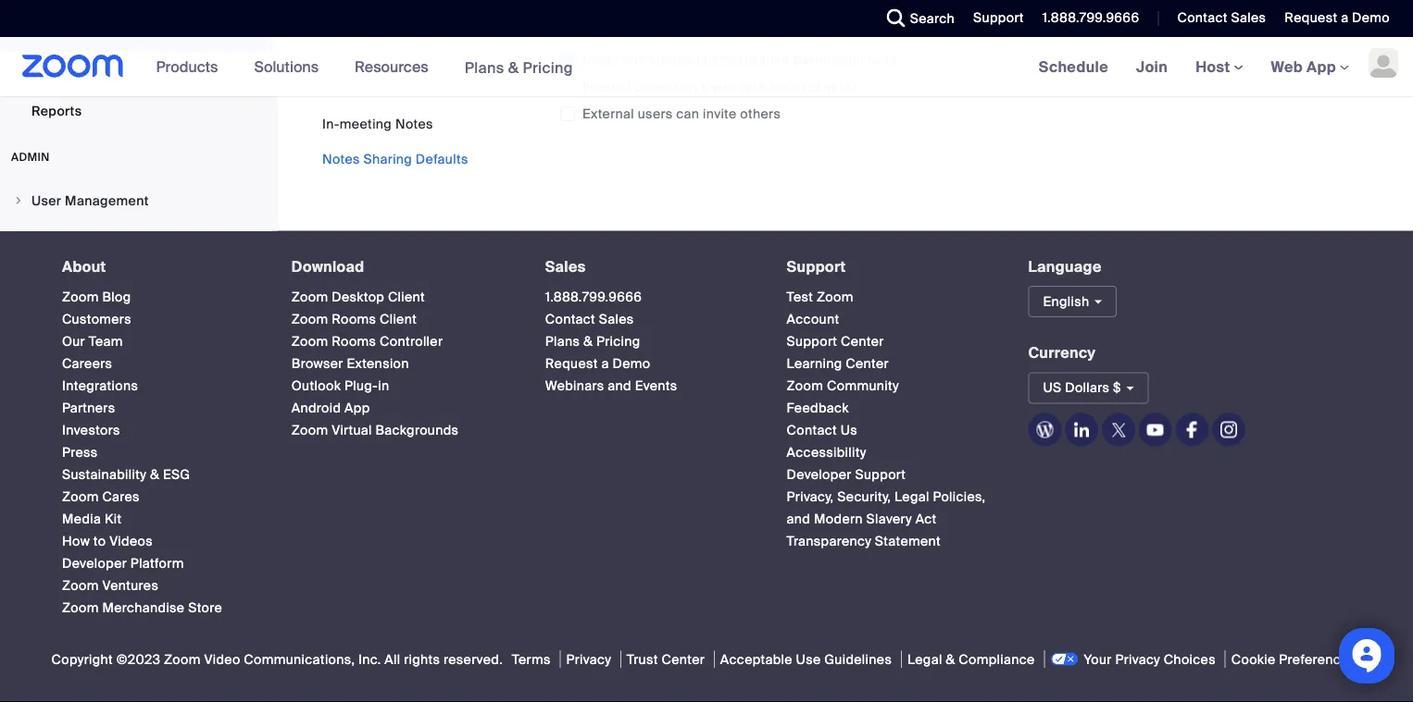 Task type: locate. For each thing, give the bounding box(es) containing it.
zoom virtual backgrounds link
[[292, 422, 459, 439]]

privacy,
[[787, 488, 834, 506]]

notes up the notes sharing defaults link
[[395, 115, 433, 132]]

legal right guidelines on the right of the page
[[907, 651, 942, 669]]

request
[[1285, 9, 1338, 26], [545, 355, 598, 372]]

1 horizontal spatial plans
[[545, 333, 580, 350]]

sales up host dropdown button
[[1231, 9, 1266, 26]]

1 horizontal spatial 1.888.799.9666
[[1043, 9, 1139, 26]]

integrations
[[62, 377, 138, 394]]

customers link
[[62, 311, 131, 328]]

1 vertical spatial and
[[787, 511, 811, 528]]

host
[[1196, 57, 1234, 76]]

users down permission
[[824, 78, 859, 95]]

0 horizontal spatial sales
[[545, 257, 586, 276]]

plans inside 1.888.799.9666 contact sales plans & pricing request a demo webinars and events
[[545, 333, 580, 350]]

1 horizontal spatial demo
[[1352, 9, 1390, 26]]

1 horizontal spatial users
[[824, 78, 859, 95]]

& inside zoom blog customers our team careers integrations partners investors press sustainability & esg zoom cares media kit how to videos developer platform zoom ventures zoom merchandise store
[[150, 466, 159, 483]]

1 vertical spatial a
[[601, 355, 609, 372]]

solutions
[[254, 57, 319, 76]]

to
[[93, 533, 106, 550]]

1 vertical spatial notes
[[322, 150, 360, 168]]

menu bar containing in-meeting notes
[[322, 115, 468, 169]]

2 vertical spatial sales
[[599, 311, 634, 328]]

cookie
[[1231, 651, 1276, 669]]

privacy right your
[[1115, 651, 1160, 669]]

0 horizontal spatial share
[[650, 51, 685, 68]]

desktop
[[332, 288, 384, 306]]

controller
[[380, 333, 443, 350]]

1 vertical spatial pricing
[[596, 333, 640, 350]]

trust center
[[627, 651, 705, 669]]

0 horizontal spatial plans
[[465, 58, 504, 77]]

videos
[[109, 533, 153, 550]]

0 vertical spatial developer
[[787, 466, 852, 483]]

us
[[841, 422, 858, 439]]

users right external
[[638, 105, 673, 123]]

0 horizontal spatial a
[[601, 355, 609, 372]]

1.888.799.9666 down the 'sales' link at the top of page
[[545, 288, 642, 306]]

plans right resources dropdown button
[[465, 58, 504, 77]]

1 vertical spatial developer
[[62, 555, 127, 572]]

0 vertical spatial notes
[[395, 115, 433, 132]]

product information navigation
[[142, 37, 587, 98]]

zoom rooms client link
[[292, 311, 417, 328]]

1 rooms from the top
[[332, 311, 376, 328]]

and down privacy,
[[787, 511, 811, 528]]

your privacy choices
[[1084, 651, 1216, 669]]

support up test zoom link
[[787, 257, 846, 276]]

1.888.799.9666 inside button
[[1043, 9, 1139, 26]]

statement
[[875, 533, 941, 550]]

1 horizontal spatial contact
[[787, 422, 837, 439]]

request up web app 'dropdown button'
[[1285, 9, 1338, 26]]

1 horizontal spatial developer
[[787, 466, 852, 483]]

share left at
[[650, 51, 685, 68]]

center up learning center link
[[841, 333, 884, 350]]

external users can invite others
[[583, 105, 781, 123]]

demo up webinars and events "link"
[[613, 355, 650, 372]]

0 vertical spatial and
[[608, 377, 632, 394]]

your
[[1084, 651, 1112, 669]]

meeting
[[340, 115, 392, 132]]

their
[[762, 51, 791, 68]]

&
[[508, 58, 519, 77], [583, 333, 593, 350], [150, 466, 159, 483], [946, 651, 955, 669]]

learning center link
[[787, 355, 889, 372]]

use
[[796, 651, 821, 669]]

notes down in-
[[322, 150, 360, 168]]

1 horizontal spatial share
[[701, 78, 737, 95]]

sales down "1.888.799.9666" link
[[599, 311, 634, 328]]

0 horizontal spatial and
[[608, 377, 632, 394]]

investors
[[62, 422, 120, 439]]

choices
[[1164, 651, 1216, 669]]

scheduler
[[31, 64, 97, 81]]

1 vertical spatial demo
[[613, 355, 650, 372]]

1 vertical spatial plans
[[545, 333, 580, 350]]

security,
[[837, 488, 891, 506]]

demo up the profile picture
[[1352, 9, 1390, 26]]

0 vertical spatial 1.888.799.9666
[[1043, 9, 1139, 26]]

0 horizontal spatial demo
[[613, 355, 650, 372]]

profile picture image
[[1369, 48, 1398, 78]]

1 vertical spatial rooms
[[332, 333, 376, 350]]

developer down accessibility
[[787, 466, 852, 483]]

legal & compliance
[[907, 651, 1035, 669]]

rooms down zoom rooms client link
[[332, 333, 376, 350]]

0 vertical spatial rooms
[[332, 311, 376, 328]]

0 vertical spatial request
[[1285, 9, 1338, 26]]

1.888.799.9666 up schedule link
[[1043, 9, 1139, 26]]

a up webinars and events "link"
[[601, 355, 609, 372]]

rooms down desktop
[[332, 311, 376, 328]]

pricing
[[523, 58, 573, 77], [596, 333, 640, 350]]

products
[[156, 57, 218, 76]]

1 horizontal spatial sales
[[599, 311, 634, 328]]

app right web
[[1307, 57, 1336, 76]]

contact inside the test zoom account support center learning center zoom community feedback contact us accessibility developer support privacy, security, legal policies, and modern slavery act transparency statement
[[787, 422, 837, 439]]

legal
[[895, 488, 929, 506], [907, 651, 942, 669]]

1 vertical spatial contact
[[545, 311, 596, 328]]

others
[[740, 105, 781, 123]]

1 vertical spatial users
[[638, 105, 673, 123]]

2 rooms from the top
[[332, 333, 376, 350]]

zoom blog customers our team careers integrations partners investors press sustainability & esg zoom cares media kit how to videos developer platform zoom ventures zoom merchandise store
[[62, 288, 222, 617]]

request a demo
[[1285, 9, 1390, 26]]

menu item
[[0, 221, 272, 256]]

developer down to
[[62, 555, 127, 572]]

resources button
[[355, 37, 437, 96]]

0 horizontal spatial developer
[[62, 555, 127, 572]]

0 vertical spatial pricing
[[523, 58, 573, 77]]

partners
[[62, 400, 115, 417]]

demo inside 1.888.799.9666 contact sales plans & pricing request a demo webinars and events
[[613, 355, 650, 372]]

defaults
[[416, 150, 468, 168]]

1 vertical spatial legal
[[907, 651, 942, 669]]

slavery
[[866, 511, 912, 528]]

center up community
[[846, 355, 889, 372]]

a up web app 'dropdown button'
[[1341, 9, 1349, 26]]

1 horizontal spatial and
[[787, 511, 811, 528]]

app inside "zoom desktop client zoom rooms client zoom rooms controller browser extension outlook plug-in android app zoom virtual backgrounds"
[[345, 400, 370, 417]]

1 horizontal spatial users
[[634, 78, 671, 95]]

demo
[[1352, 9, 1390, 26], [613, 355, 650, 372]]

2 vertical spatial contact
[[787, 422, 837, 439]]

request up webinars
[[545, 355, 598, 372]]

1 horizontal spatial a
[[1341, 9, 1349, 26]]

1 vertical spatial app
[[345, 400, 370, 417]]

plans & pricing link
[[465, 58, 573, 77], [465, 58, 573, 77], [545, 333, 640, 350]]

media
[[62, 511, 101, 528]]

legal up act
[[895, 488, 929, 506]]

0 vertical spatial sales
[[1231, 9, 1266, 26]]

how
[[62, 533, 90, 550]]

plans & pricing
[[465, 58, 573, 77]]

support link
[[959, 0, 1029, 37], [973, 9, 1024, 26], [787, 257, 846, 276]]

permission
[[794, 51, 864, 68]]

1 horizontal spatial app
[[1307, 57, 1336, 76]]

menu bar
[[322, 115, 468, 169]]

join
[[1136, 57, 1168, 76]]

schedule link
[[1025, 37, 1122, 96]]

0 vertical spatial legal
[[895, 488, 929, 506]]

below
[[721, 51, 758, 68]]

1.888.799.9666 button up schedule link
[[1043, 9, 1139, 26]]

zoom desktop client link
[[292, 288, 425, 306]]

0 vertical spatial contact
[[1177, 9, 1228, 26]]

share up invite at the top of the page
[[701, 78, 737, 95]]

banner
[[0, 37, 1413, 98]]

0 vertical spatial demo
[[1352, 9, 1390, 26]]

1 vertical spatial users
[[634, 78, 671, 95]]

users
[[824, 78, 859, 95], [638, 105, 673, 123]]

esg
[[163, 466, 190, 483]]

contact us link
[[787, 422, 858, 439]]

& inside 1.888.799.9666 contact sales plans & pricing request a demo webinars and events
[[583, 333, 593, 350]]

extension
[[347, 355, 409, 372]]

can
[[623, 51, 646, 68], [675, 78, 698, 95], [676, 105, 699, 123]]

banner containing products
[[0, 37, 1413, 98]]

video
[[204, 651, 240, 669]]

sales inside 1.888.799.9666 contact sales plans & pricing request a demo webinars and events
[[599, 311, 634, 328]]

app down plug-
[[345, 400, 370, 417]]

sales up "1.888.799.9666" link
[[545, 257, 586, 276]]

0 vertical spatial share
[[650, 51, 685, 68]]

1 vertical spatial 1.888.799.9666
[[545, 288, 642, 306]]

center
[[841, 333, 884, 350], [846, 355, 889, 372], [662, 651, 705, 669]]

zoom cares link
[[62, 488, 140, 506]]

0 horizontal spatial pricing
[[523, 58, 573, 77]]

0 horizontal spatial contact
[[545, 311, 596, 328]]

can for users
[[675, 78, 698, 95]]

2 vertical spatial can
[[676, 105, 699, 123]]

inc.
[[358, 651, 381, 669]]

contact
[[1177, 9, 1228, 26], [545, 311, 596, 328], [787, 422, 837, 439]]

can left invite at the top of the page
[[676, 105, 699, 123]]

privacy left trust
[[566, 651, 611, 669]]

users up external users can invite others
[[634, 78, 671, 95]]

support up security,
[[855, 466, 906, 483]]

1.888.799.9666 inside 1.888.799.9666 contact sales plans & pricing request a demo webinars and events
[[545, 288, 642, 306]]

in-meeting notes link
[[322, 115, 433, 132]]

at
[[689, 51, 701, 68]]

personal menu menu
[[0, 0, 272, 132]]

developer
[[787, 466, 852, 483], [62, 555, 127, 572]]

center right trust
[[662, 651, 705, 669]]

request a demo link
[[1271, 0, 1413, 37], [1285, 9, 1390, 26], [545, 355, 650, 372]]

internal users can share with external users
[[583, 78, 859, 95]]

users up internal
[[583, 51, 620, 68]]

contact inside 1.888.799.9666 contact sales plans & pricing request a demo webinars and events
[[545, 311, 596, 328]]

1 vertical spatial share
[[701, 78, 737, 95]]

trust center link
[[620, 651, 710, 669]]

can up internal
[[623, 51, 646, 68]]

1 vertical spatial request
[[545, 355, 598, 372]]

plans up webinars
[[545, 333, 580, 350]]

$
[[1113, 380, 1121, 397]]

0 horizontal spatial request
[[545, 355, 598, 372]]

1 horizontal spatial pricing
[[596, 333, 640, 350]]

0 vertical spatial plans
[[465, 58, 504, 77]]

and left events
[[608, 377, 632, 394]]

contact down feedback button at the bottom right
[[787, 422, 837, 439]]

account link
[[787, 311, 839, 328]]

rooms
[[332, 311, 376, 328], [332, 333, 376, 350]]

0 horizontal spatial app
[[345, 400, 370, 417]]

legal inside the test zoom account support center learning center zoom community feedback contact us accessibility developer support privacy, security, legal policies, and modern slavery act transparency statement
[[895, 488, 929, 506]]

1.888.799.9666 contact sales plans & pricing request a demo webinars and events
[[545, 288, 678, 394]]

contact down "1.888.799.9666" link
[[545, 311, 596, 328]]

0 horizontal spatial privacy
[[566, 651, 611, 669]]

1 vertical spatial can
[[675, 78, 698, 95]]

zoom rooms controller link
[[292, 333, 443, 350]]

1 horizontal spatial privacy
[[1115, 651, 1160, 669]]

acceptable use guidelines link
[[714, 651, 898, 669]]

0 vertical spatial can
[[623, 51, 646, 68]]

0 horizontal spatial 1.888.799.9666
[[545, 288, 642, 306]]

0 vertical spatial app
[[1307, 57, 1336, 76]]

ventures
[[102, 577, 159, 594]]

contact up host
[[1177, 9, 1228, 26]]

1 horizontal spatial request
[[1285, 9, 1338, 26]]

0 vertical spatial users
[[583, 51, 620, 68]]

can up external users can invite others
[[675, 78, 698, 95]]

0 vertical spatial users
[[824, 78, 859, 95]]

our team link
[[62, 333, 123, 350]]

notes
[[395, 115, 433, 132], [322, 150, 360, 168]]



Task type: vqa. For each thing, say whether or not it's contained in the screenshot.
Browser
yes



Task type: describe. For each thing, give the bounding box(es) containing it.
2 privacy from the left
[[1115, 651, 1160, 669]]

browser extension link
[[292, 355, 409, 372]]

cares
[[102, 488, 140, 506]]

user management
[[31, 192, 149, 210]]

customers
[[62, 311, 131, 328]]

contact sales
[[1177, 9, 1266, 26]]

learning
[[787, 355, 842, 372]]

sustainability
[[62, 466, 146, 483]]

our
[[62, 333, 85, 350]]

virtual
[[332, 422, 372, 439]]

admin menu menu
[[0, 184, 272, 406]]

investors link
[[62, 422, 120, 439]]

0 vertical spatial client
[[388, 288, 425, 306]]

zoom blog link
[[62, 288, 131, 306]]

products button
[[156, 37, 226, 96]]

1 privacy from the left
[[566, 651, 611, 669]]

developer inside zoom blog customers our team careers integrations partners investors press sustainability & esg zoom cares media kit how to videos developer platform zoom ventures zoom merchandise store
[[62, 555, 127, 572]]

1.888.799.9666 button up the "schedule"
[[1029, 0, 1144, 37]]

notes sharing defaults
[[322, 150, 468, 168]]

web app button
[[1271, 57, 1349, 76]]

internal
[[583, 78, 631, 95]]

solutions button
[[254, 37, 327, 96]]

cookie preferences link
[[1225, 651, 1362, 669]]

english
[[1043, 293, 1089, 310]]

sharing
[[364, 150, 412, 168]]

admin
[[11, 150, 50, 165]]

terms
[[512, 651, 551, 669]]

management
[[65, 192, 149, 210]]

feedback button
[[787, 400, 849, 417]]

events
[[635, 377, 678, 394]]

how to videos link
[[62, 533, 153, 550]]

& inside product information navigation
[[508, 58, 519, 77]]

press
[[62, 444, 98, 461]]

2 horizontal spatial contact
[[1177, 9, 1228, 26]]

a inside 1.888.799.9666 contact sales plans & pricing request a demo webinars and events
[[601, 355, 609, 372]]

currency
[[1028, 343, 1096, 363]]

all
[[385, 651, 400, 669]]

integrations link
[[62, 377, 138, 394]]

zoom logo image
[[22, 55, 124, 78]]

backgrounds
[[376, 422, 459, 439]]

support right search
[[973, 9, 1024, 26]]

host button
[[1196, 57, 1243, 76]]

sales link
[[545, 257, 586, 276]]

right image
[[13, 196, 24, 207]]

team
[[89, 333, 123, 350]]

press link
[[62, 444, 98, 461]]

schedule
[[1039, 57, 1109, 76]]

1 horizontal spatial notes
[[395, 115, 433, 132]]

zoom merchandise store link
[[62, 600, 222, 617]]

webinars and events link
[[545, 377, 678, 394]]

meetings navigation
[[1025, 37, 1413, 98]]

1.888.799.9666 for 1.888.799.9666 contact sales plans & pricing request a demo webinars and events
[[545, 288, 642, 306]]

developer platform link
[[62, 555, 184, 572]]

in
[[378, 377, 389, 394]]

preferences
[[1279, 651, 1356, 669]]

copyright
[[51, 651, 113, 669]]

privacy, security, legal policies, and modern slavery act transparency statement link
[[787, 488, 986, 550]]

test zoom link
[[787, 288, 854, 306]]

us
[[1043, 380, 1062, 397]]

modern
[[814, 511, 863, 528]]

resources
[[355, 57, 428, 76]]

test zoom account support center learning center zoom community feedback contact us accessibility developer support privacy, security, legal policies, and modern slavery act transparency statement
[[787, 288, 986, 550]]

act
[[916, 511, 937, 528]]

and inside 1.888.799.9666 contact sales plans & pricing request a demo webinars and events
[[608, 377, 632, 394]]

and inside the test zoom account support center learning center zoom community feedback contact us accessibility developer support privacy, security, legal policies, and modern slavery act transparency statement
[[787, 511, 811, 528]]

0 vertical spatial a
[[1341, 9, 1349, 26]]

zoom ventures link
[[62, 577, 159, 594]]

android app link
[[292, 400, 370, 417]]

0 horizontal spatial notes
[[322, 150, 360, 168]]

merchandise
[[102, 600, 185, 617]]

support center link
[[787, 333, 884, 350]]

partners link
[[62, 400, 115, 417]]

1 vertical spatial center
[[846, 355, 889, 372]]

0 vertical spatial center
[[841, 333, 884, 350]]

user management menu item
[[0, 184, 272, 219]]

developer inside the test zoom account support center learning center zoom community feedback contact us accessibility developer support privacy, security, legal policies, and modern slavery act transparency statement
[[787, 466, 852, 483]]

test
[[787, 288, 813, 306]]

community
[[827, 377, 899, 394]]

0 horizontal spatial users
[[583, 51, 620, 68]]

blog
[[102, 288, 131, 306]]

terms link
[[506, 651, 556, 669]]

rights
[[404, 651, 440, 669]]

careers link
[[62, 355, 112, 372]]

can for users
[[676, 105, 699, 123]]

accessibility
[[787, 444, 866, 461]]

external
[[770, 78, 821, 95]]

feedback
[[787, 400, 849, 417]]

1.888.799.9666 for 1.888.799.9666
[[1043, 9, 1139, 26]]

store
[[188, 600, 222, 617]]

pricing inside product information navigation
[[523, 58, 573, 77]]

plans inside product information navigation
[[465, 58, 504, 77]]

account
[[787, 311, 839, 328]]

plug-
[[344, 377, 378, 394]]

zoom desktop client zoom rooms client zoom rooms controller browser extension outlook plug-in android app zoom virtual backgrounds
[[292, 288, 459, 439]]

1.888.799.9666 link
[[545, 288, 642, 306]]

request inside 1.888.799.9666 contact sales plans & pricing request a demo webinars and events
[[545, 355, 598, 372]]

2 vertical spatial center
[[662, 651, 705, 669]]

app inside 'meetings' navigation
[[1307, 57, 1336, 76]]

support down account
[[787, 333, 837, 350]]

search button
[[873, 0, 959, 37]]

accessibility link
[[787, 444, 866, 461]]

zoom community link
[[787, 377, 899, 394]]

pricing inside 1.888.799.9666 contact sales plans & pricing request a demo webinars and events
[[596, 333, 640, 350]]

web app
[[1271, 57, 1336, 76]]

webinars
[[545, 377, 604, 394]]

sustainability & esg link
[[62, 466, 190, 483]]

0 horizontal spatial users
[[638, 105, 673, 123]]

browser
[[292, 355, 343, 372]]

1 vertical spatial sales
[[545, 257, 586, 276]]

english button
[[1028, 286, 1117, 318]]

2 horizontal spatial sales
[[1231, 9, 1266, 26]]

in-meeting notes
[[322, 115, 433, 132]]

platform
[[130, 555, 184, 572]]

1 vertical spatial client
[[380, 311, 417, 328]]

kit
[[105, 511, 122, 528]]



